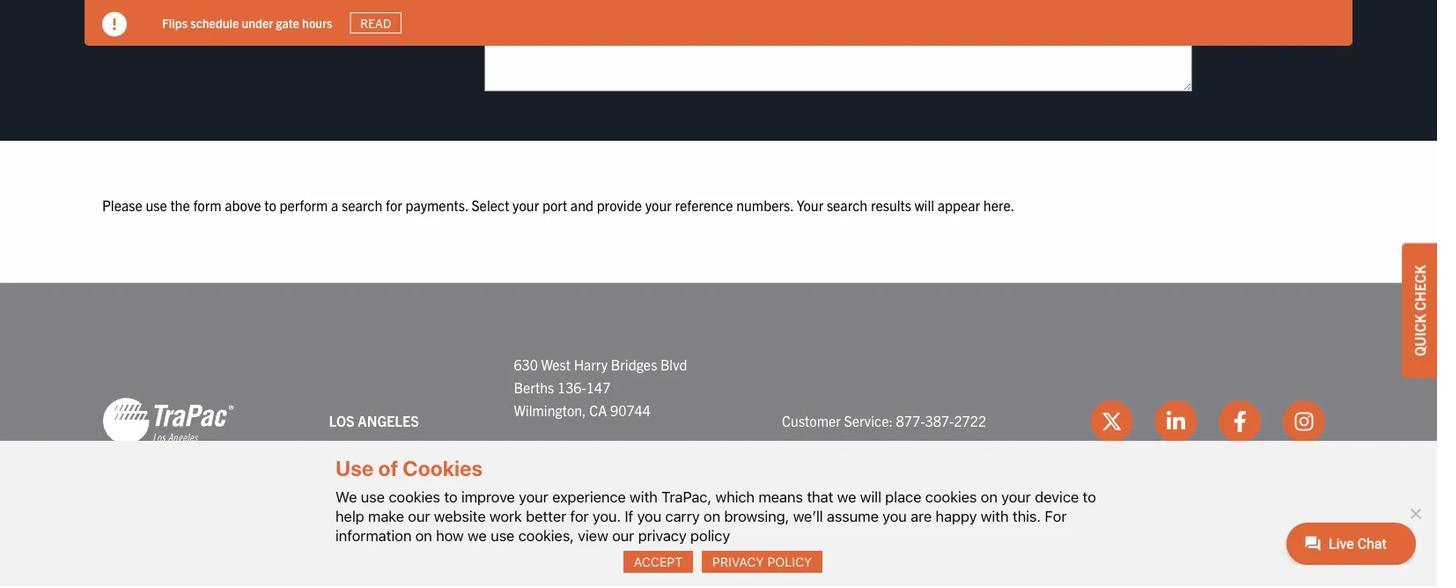 Task type: describe. For each thing, give the bounding box(es) containing it.
blvd
[[661, 356, 687, 374]]

under
[[242, 15, 273, 30]]

privacy
[[712, 555, 764, 570]]

los inside footer
[[329, 413, 355, 430]]

form
[[193, 196, 222, 214]]

firms
[[514, 446, 548, 464]]

quick
[[1411, 314, 1429, 357]]

are
[[911, 508, 932, 525]]

read link
[[350, 12, 401, 34]]

how
[[436, 527, 464, 545]]

b136
[[129, 4, 163, 22]]

better
[[526, 508, 566, 525]]

privacy policy
[[712, 555, 812, 570]]

1 cookies from the left
[[389, 488, 440, 506]]

check
[[1411, 265, 1429, 311]]

your up this.
[[1002, 488, 1031, 506]]

will inside use of cookies we use cookies to improve your experience with trapac, which means that we will place cookies on your device to help make our website work better for you. if you carry on browsing, we'll assume you are happy with this. for information on how we use cookies, view our privacy policy
[[860, 488, 882, 506]]

y258
[[588, 446, 621, 464]]

0 vertical spatial use
[[146, 196, 167, 214]]

port
[[542, 196, 567, 214]]

payments.
[[406, 196, 468, 214]]

improve
[[461, 488, 515, 506]]

of
[[378, 456, 398, 480]]

information
[[336, 527, 412, 545]]

results
[[871, 196, 912, 214]]

1 horizontal spatial our
[[612, 527, 634, 545]]

your left port
[[513, 196, 539, 214]]

your
[[797, 196, 824, 214]]

1 horizontal spatial angeles
[[358, 413, 419, 430]]

experience
[[552, 488, 626, 506]]

bridges
[[611, 356, 657, 374]]

los angeles image
[[102, 397, 234, 446]]

Enter reference number(s) text field
[[485, 0, 1192, 92]]

b30
[[329, 4, 354, 22]]

cookies,
[[518, 527, 574, 545]]

solid image
[[102, 12, 127, 37]]

footer containing 630 west harry bridges blvd
[[0, 284, 1437, 587]]

1 horizontal spatial will
[[915, 196, 934, 214]]

1 horizontal spatial on
[[704, 508, 721, 525]]

1 horizontal spatial we
[[837, 488, 856, 506]]

wilmington,
[[514, 401, 586, 419]]

west
[[541, 356, 571, 374]]

gate
[[276, 15, 299, 30]]

a
[[331, 196, 339, 214]]

privacy
[[638, 527, 687, 545]]

device
[[1035, 488, 1079, 506]]

work
[[490, 508, 522, 525]]

no image
[[1406, 505, 1424, 523]]

90744
[[610, 401, 651, 419]]

help
[[336, 508, 364, 525]]

accept
[[634, 555, 683, 570]]

630 west harry bridges blvd berths 136-147 wilmington, ca 90744
[[514, 356, 687, 419]]

2 you from the left
[[883, 508, 907, 525]]

accept link
[[624, 551, 693, 573]]

the
[[170, 196, 190, 214]]

1 horizontal spatial use
[[361, 488, 385, 506]]

assume
[[827, 508, 879, 525]]

use
[[336, 456, 374, 480]]

here.
[[984, 196, 1015, 214]]

flips
[[162, 15, 188, 30]]

ca
[[589, 401, 607, 419]]

1 horizontal spatial to
[[444, 488, 458, 506]]

policy
[[691, 527, 730, 545]]

this.
[[1013, 508, 1041, 525]]

0 vertical spatial our
[[408, 508, 430, 525]]

hours
[[302, 15, 332, 30]]

2 horizontal spatial to
[[1083, 488, 1096, 506]]

oakland
[[357, 4, 422, 22]]

136-
[[557, 379, 586, 396]]

berths
[[514, 379, 554, 396]]

cookies
[[403, 456, 483, 480]]

schedule
[[190, 15, 239, 30]]

customer
[[782, 413, 841, 430]]

which
[[715, 488, 755, 506]]



Task type: locate. For each thing, give the bounding box(es) containing it.
on left device
[[981, 488, 998, 506]]

on left how
[[415, 527, 432, 545]]

search right a
[[342, 196, 383, 214]]

1 vertical spatial will
[[860, 488, 882, 506]]

1 you from the left
[[637, 508, 662, 525]]

happy
[[936, 508, 977, 525]]

provide
[[597, 196, 642, 214]]

cookies
[[389, 488, 440, 506], [925, 488, 977, 506]]

search right your
[[827, 196, 868, 214]]

website
[[434, 508, 486, 525]]

customer service: 877-387-2722
[[782, 413, 986, 430]]

please
[[102, 196, 142, 214]]

for
[[386, 196, 402, 214], [570, 508, 589, 525]]

2 vertical spatial use
[[491, 527, 515, 545]]

search
[[342, 196, 383, 214], [827, 196, 868, 214]]

los right b136
[[166, 4, 192, 22]]

trapac,
[[662, 488, 712, 506]]

los
[[166, 4, 192, 22], [329, 413, 355, 430]]

147
[[586, 379, 611, 396]]

1 horizontal spatial you
[[883, 508, 907, 525]]

0 horizontal spatial on
[[415, 527, 432, 545]]

to
[[264, 196, 276, 214], [444, 488, 458, 506], [1083, 488, 1096, 506]]

0 horizontal spatial to
[[264, 196, 276, 214]]

0 horizontal spatial angeles
[[195, 4, 256, 22]]

1 vertical spatial for
[[570, 508, 589, 525]]

for left payments.
[[386, 196, 402, 214]]

angeles right flips
[[195, 4, 256, 22]]

your right provide
[[645, 196, 672, 214]]

0 horizontal spatial use
[[146, 196, 167, 214]]

browsing,
[[724, 508, 789, 525]]

we'll
[[793, 508, 823, 525]]

0 vertical spatial with
[[630, 488, 658, 506]]

to right device
[[1083, 488, 1096, 506]]

to up website
[[444, 488, 458, 506]]

footer
[[0, 284, 1437, 587]]

angeles up of
[[358, 413, 419, 430]]

code:
[[551, 446, 585, 464]]

carry
[[665, 508, 700, 525]]

perform
[[280, 196, 328, 214]]

that
[[807, 488, 833, 506]]

387-
[[925, 413, 954, 430]]

service:
[[844, 413, 893, 430]]

cookies up happy
[[925, 488, 977, 506]]

our right 'make' at the bottom of the page
[[408, 508, 430, 525]]

place
[[885, 488, 922, 506]]

your
[[513, 196, 539, 214], [645, 196, 672, 214], [519, 488, 549, 506], [1002, 488, 1031, 506]]

on up policy
[[704, 508, 721, 525]]

0 horizontal spatial for
[[386, 196, 402, 214]]

877-
[[896, 413, 925, 430]]

quick check
[[1411, 265, 1429, 357]]

2 cookies from the left
[[925, 488, 977, 506]]

cookies up 'make' at the bottom of the page
[[389, 488, 440, 506]]

will
[[915, 196, 934, 214], [860, 488, 882, 506]]

angeles
[[195, 4, 256, 22], [358, 413, 419, 430]]

0 horizontal spatial search
[[342, 196, 383, 214]]

0 vertical spatial will
[[915, 196, 934, 214]]

use of cookies we use cookies to improve your experience with trapac, which means that we will place cookies on your device to help make our website work better for you. if you carry on browsing, we'll assume you are happy with this. for information on how we use cookies, view our privacy policy
[[336, 456, 1096, 545]]

numbers.
[[736, 196, 794, 214]]

you down place at the bottom of the page
[[883, 508, 907, 525]]

1 vertical spatial our
[[612, 527, 634, 545]]

and
[[571, 196, 594, 214]]

0 horizontal spatial cookies
[[389, 488, 440, 506]]

1 vertical spatial angeles
[[358, 413, 419, 430]]

1 vertical spatial with
[[981, 508, 1009, 525]]

0 vertical spatial angeles
[[195, 4, 256, 22]]

0 horizontal spatial will
[[860, 488, 882, 506]]

will right 'results'
[[915, 196, 934, 214]]

please use the form above to perform a search for payments. select your port and provide your reference numbers. your search results will appear here.
[[102, 196, 1015, 214]]

with left this.
[[981, 508, 1009, 525]]

read
[[360, 15, 391, 31]]

630
[[514, 356, 538, 374]]

0 horizontal spatial our
[[408, 508, 430, 525]]

above
[[225, 196, 261, 214]]

0 horizontal spatial you
[[637, 508, 662, 525]]

select
[[472, 196, 509, 214]]

with
[[630, 488, 658, 506], [981, 508, 1009, 525]]

1 horizontal spatial with
[[981, 508, 1009, 525]]

0 vertical spatial los
[[166, 4, 192, 22]]

1 vertical spatial use
[[361, 488, 385, 506]]

los angeles
[[329, 413, 419, 430]]

use
[[146, 196, 167, 214], [361, 488, 385, 506], [491, 527, 515, 545]]

for
[[1045, 508, 1067, 525]]

b136 los angeles
[[129, 4, 256, 22]]

harry
[[574, 356, 608, 374]]

policy
[[768, 555, 812, 570]]

with up if
[[630, 488, 658, 506]]

your up better
[[519, 488, 549, 506]]

appear
[[938, 196, 980, 214]]

1 search from the left
[[342, 196, 383, 214]]

1 vertical spatial on
[[704, 508, 721, 525]]

for down experience
[[570, 508, 589, 525]]

quick check link
[[1402, 243, 1437, 379]]

we
[[336, 488, 357, 506]]

we
[[837, 488, 856, 506], [468, 527, 487, 545]]

reference
[[675, 196, 733, 214]]

firms code:  y258
[[514, 446, 621, 464]]

we down website
[[468, 527, 487, 545]]

flips schedule under gate hours
[[162, 15, 332, 30]]

privacy policy link
[[702, 551, 823, 573]]

0 horizontal spatial los
[[166, 4, 192, 22]]

on
[[981, 488, 998, 506], [704, 508, 721, 525], [415, 527, 432, 545]]

0 horizontal spatial with
[[630, 488, 658, 506]]

2 vertical spatial on
[[415, 527, 432, 545]]

los up the use
[[329, 413, 355, 430]]

2 horizontal spatial on
[[981, 488, 998, 506]]

to right above
[[264, 196, 276, 214]]

0 vertical spatial for
[[386, 196, 402, 214]]

view
[[578, 527, 608, 545]]

will up assume
[[860, 488, 882, 506]]

use up 'make' at the bottom of the page
[[361, 488, 385, 506]]

make
[[368, 508, 404, 525]]

if
[[625, 508, 633, 525]]

0 vertical spatial on
[[981, 488, 998, 506]]

2722
[[954, 413, 986, 430]]

use down work
[[491, 527, 515, 545]]

1 horizontal spatial for
[[570, 508, 589, 525]]

1 horizontal spatial cookies
[[925, 488, 977, 506]]

you
[[637, 508, 662, 525], [883, 508, 907, 525]]

2 horizontal spatial use
[[491, 527, 515, 545]]

1 vertical spatial los
[[329, 413, 355, 430]]

use left the the
[[146, 196, 167, 214]]

0 vertical spatial we
[[837, 488, 856, 506]]

1 horizontal spatial search
[[827, 196, 868, 214]]

means
[[759, 488, 803, 506]]

you right if
[[637, 508, 662, 525]]

our
[[408, 508, 430, 525], [612, 527, 634, 545]]

b30 oakland
[[329, 4, 422, 22]]

1 horizontal spatial los
[[329, 413, 355, 430]]

our down if
[[612, 527, 634, 545]]

we up assume
[[837, 488, 856, 506]]

2 search from the left
[[827, 196, 868, 214]]

for inside use of cookies we use cookies to improve your experience with trapac, which means that we will place cookies on your device to help make our website work better for you. if you carry on browsing, we'll assume you are happy with this. for information on how we use cookies, view our privacy policy
[[570, 508, 589, 525]]

1 vertical spatial we
[[468, 527, 487, 545]]

0 horizontal spatial we
[[468, 527, 487, 545]]

you.
[[593, 508, 621, 525]]



Task type: vqa. For each thing, say whether or not it's contained in the screenshot.
contact
no



